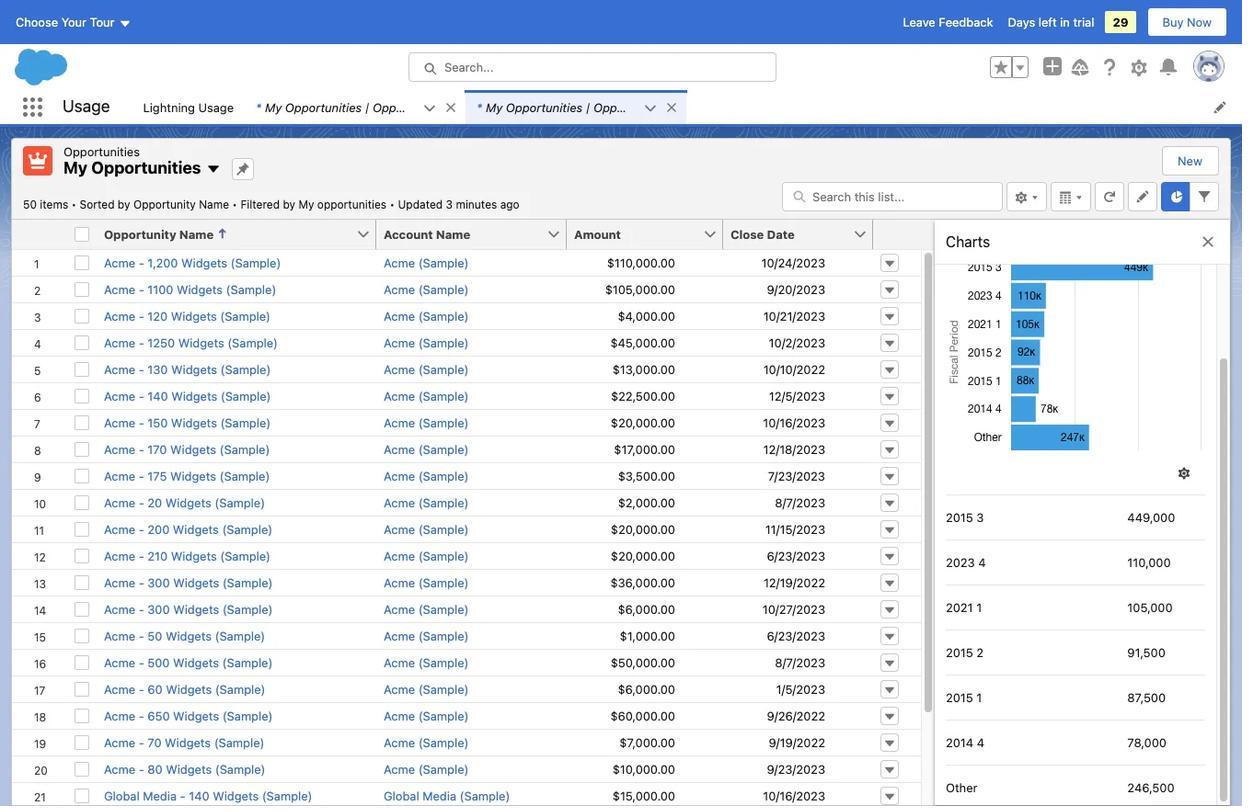 Task type: vqa. For each thing, say whether or not it's contained in the screenshot.


Task type: locate. For each thing, give the bounding box(es) containing it.
list
[[132, 90, 1242, 124]]

17 acme (sample) from the top
[[384, 682, 469, 697]]

- for acme - 120 widgets (sample) link
[[139, 309, 144, 323]]

- left 80
[[139, 762, 144, 777]]

10/2/2023
[[769, 335, 825, 350]]

widgets down acme - 130 widgets (sample) link on the left top of the page
[[171, 389, 217, 403]]

widgets up acme - 200 widgets (sample) link
[[165, 495, 211, 510]]

acme (sample) link for acme - 50 widgets (sample) link
[[384, 629, 469, 644]]

widgets for acme - 500 widgets (sample) link
[[173, 656, 219, 670]]

0 horizontal spatial •
[[71, 197, 77, 211]]

widgets for acme - 60 widgets (sample) link
[[166, 682, 212, 697]]

- left the '200'
[[139, 522, 144, 537]]

2 media from the left
[[423, 789, 456, 804]]

2 8/7/2023 from the top
[[775, 656, 825, 670]]

1 2015 from the top
[[946, 510, 973, 525]]

3 $20,000.00 from the top
[[611, 549, 675, 564]]

2 $20,000.00 from the top
[[611, 522, 675, 537]]

2015 for 2015 3
[[946, 510, 973, 525]]

acme - 120 widgets (sample)
[[104, 309, 271, 323]]

acme for acme (sample) link associated with acme - 70 widgets (sample) link
[[384, 736, 415, 750]]

- for acme - 1250 widgets (sample) link
[[139, 335, 144, 350]]

group
[[990, 56, 1029, 78]]

None search field
[[782, 182, 1003, 211]]

acme - 300 widgets (sample) link down acme - 210 widgets (sample)
[[104, 575, 273, 590]]

0 vertical spatial $6,000.00
[[618, 602, 675, 617]]

7 acme (sample) from the top
[[384, 415, 469, 430]]

other
[[946, 781, 977, 795]]

$6,000.00 up $1,000.00
[[618, 602, 675, 617]]

$20,000.00 up $36,000.00
[[611, 549, 675, 564]]

- up acme - 500 widgets (sample) link
[[139, 629, 144, 644]]

$20,000.00 down $22,500.00
[[611, 415, 675, 430]]

500
[[147, 656, 170, 670]]

- left 130
[[139, 362, 144, 377]]

1 vertical spatial 2015
[[946, 645, 973, 660]]

global for global media (sample)
[[384, 789, 419, 804]]

20 acme (sample) link from the top
[[384, 762, 469, 777]]

buy
[[1162, 15, 1184, 29]]

acme for acme - 50 widgets (sample) link
[[104, 629, 135, 644]]

- up acme - 150 widgets (sample)
[[139, 389, 144, 403]]

300
[[147, 575, 170, 590], [147, 602, 170, 617]]

8 acme (sample) link from the top
[[384, 442, 469, 457]]

16 acme (sample) link from the top
[[384, 656, 469, 670]]

acme (sample) link for acme - 140 widgets (sample) link
[[384, 389, 469, 403]]

1 $20,000.00 from the top
[[611, 415, 675, 430]]

2 acme (sample) from the top
[[384, 282, 469, 297]]

2014
[[946, 736, 974, 750]]

text default image
[[444, 101, 457, 114], [423, 102, 436, 115], [1201, 234, 1215, 249]]

3 up 2023 4 on the bottom of page
[[977, 510, 984, 525]]

1 horizontal spatial 3
[[977, 510, 984, 525]]

widgets down acme - 60 widgets (sample) link
[[173, 709, 219, 724]]

acme - 80 widgets (sample)
[[104, 762, 265, 777]]

my left opportunities
[[298, 197, 314, 211]]

* right lightning usage
[[256, 100, 261, 115]]

10/27/2023
[[762, 602, 825, 617]]

3 left minutes
[[446, 197, 453, 211]]

1 horizontal spatial *
[[477, 100, 482, 115]]

amount
[[574, 227, 621, 242]]

0 horizontal spatial * my opportunities | opportunities
[[256, 100, 449, 115]]

50 left items
[[23, 197, 37, 211]]

- left 1250
[[139, 335, 144, 350]]

19 acme (sample) from the top
[[384, 736, 469, 750]]

- for acme - 140 widgets (sample) link
[[139, 389, 144, 403]]

1 vertical spatial acme - 300 widgets (sample)
[[104, 602, 273, 617]]

- left 175
[[139, 469, 144, 483]]

acme for acme (sample) link corresponding to acme - 1100 widgets (sample) link
[[384, 282, 415, 297]]

0 horizontal spatial |
[[365, 100, 369, 115]]

0 vertical spatial 3
[[446, 197, 453, 211]]

19 acme (sample) link from the top
[[384, 736, 469, 750]]

4
[[978, 555, 986, 570], [977, 736, 984, 750]]

50
[[23, 197, 37, 211], [147, 629, 162, 644]]

1 * from the left
[[256, 100, 261, 115]]

acme (sample) for acme (sample) link associated with acme - 70 widgets (sample) link
[[384, 736, 469, 750]]

trial
[[1073, 15, 1094, 29]]

1 vertical spatial 1
[[977, 690, 982, 705]]

acme for acme - 120 widgets (sample) link
[[104, 309, 135, 323]]

by right filtered
[[283, 197, 295, 211]]

acme (sample) link
[[384, 255, 469, 270], [384, 282, 469, 297], [384, 309, 469, 323], [384, 335, 469, 350], [384, 362, 469, 377], [384, 389, 469, 403], [384, 415, 469, 430], [384, 442, 469, 457], [384, 469, 469, 483], [384, 495, 469, 510], [384, 522, 469, 537], [384, 549, 469, 564], [384, 575, 469, 590], [384, 602, 469, 617], [384, 629, 469, 644], [384, 656, 469, 670], [384, 682, 469, 697], [384, 709, 469, 724], [384, 736, 469, 750], [384, 762, 469, 777]]

4 right 2023
[[978, 555, 986, 570]]

6/23/2023 for $20,000.00
[[767, 549, 825, 564]]

1 1 from the top
[[976, 600, 982, 615]]

13 acme (sample) from the top
[[384, 575, 469, 590]]

87,500
[[1127, 690, 1166, 705]]

18 acme (sample) from the top
[[384, 709, 469, 724]]

2 * my opportunities | opportunities from the left
[[477, 100, 670, 115]]

10 acme (sample) from the top
[[384, 495, 469, 510]]

acme - 60 widgets (sample)
[[104, 682, 265, 697]]

acme - 650 widgets (sample) link
[[104, 709, 273, 724]]

8/7/2023
[[775, 495, 825, 510], [775, 656, 825, 670]]

opportunity inside 'button'
[[104, 227, 176, 242]]

2 vertical spatial 2015
[[946, 690, 973, 705]]

1 | from the left
[[365, 100, 369, 115]]

2 acme - 300 widgets (sample) from the top
[[104, 602, 273, 617]]

1 horizontal spatial 140
[[189, 789, 209, 804]]

* down search...
[[477, 100, 482, 115]]

140 down 130
[[147, 389, 168, 403]]

1 $6,000.00 from the top
[[618, 602, 675, 617]]

date
[[767, 227, 795, 242]]

acme - 300 widgets (sample) for $36,000.00
[[104, 575, 273, 590]]

2 2015 from the top
[[946, 645, 973, 660]]

9/20/2023
[[767, 282, 825, 297]]

105,000
[[1127, 600, 1173, 615]]

now
[[1187, 15, 1212, 29]]

$17,000.00
[[614, 442, 675, 457]]

acme - 140 widgets (sample) link
[[104, 389, 271, 403]]

10/16/2023 for $15,000.00
[[763, 789, 825, 804]]

2015 3
[[946, 510, 984, 525]]

1 vertical spatial $6,000.00
[[618, 682, 675, 697]]

- up acme - 50 widgets (sample)
[[139, 602, 144, 617]]

choose your tour button
[[15, 7, 132, 37]]

1 global from the left
[[104, 789, 140, 804]]

2015 up 2014
[[946, 690, 973, 705]]

$20,000.00 down $2,000.00
[[611, 522, 675, 537]]

2 $6,000.00 from the top
[[618, 682, 675, 697]]

acme (sample) for acme - 650 widgets (sample) link at the left of page's acme (sample) link
[[384, 709, 469, 724]]

widgets up 'acme - 1250 widgets (sample)'
[[171, 309, 217, 323]]

7 acme (sample) link from the top
[[384, 415, 469, 430]]

6/23/2023 for $1,000.00
[[767, 629, 825, 644]]

16 acme (sample) from the top
[[384, 656, 469, 670]]

18 acme (sample) link from the top
[[384, 709, 469, 724]]

0 horizontal spatial 50
[[23, 197, 37, 211]]

10/16/2023 down 9/23/2023
[[763, 789, 825, 804]]

0 vertical spatial 8/7/2023
[[775, 495, 825, 510]]

- for acme - 170 widgets (sample) link
[[139, 442, 144, 457]]

- for $6,000.00 acme - 300 widgets (sample) link
[[139, 602, 144, 617]]

acme - 1,200 widgets (sample) link
[[104, 255, 281, 270]]

8/7/2023 up 1/5/2023
[[775, 656, 825, 670]]

1
[[976, 600, 982, 615], [977, 690, 982, 705]]

widgets up acme - 650 widgets (sample)
[[166, 682, 212, 697]]

2 * from the left
[[477, 100, 482, 115]]

cell inside the my opportunities 'grid'
[[67, 219, 97, 250]]

acme (sample) link for acme - 130 widgets (sample) link on the left top of the page
[[384, 362, 469, 377]]

0 horizontal spatial *
[[256, 100, 261, 115]]

0 vertical spatial $20,000.00
[[611, 415, 675, 430]]

0 horizontal spatial global
[[104, 789, 140, 804]]

- for acme - 175 widgets (sample) "link"
[[139, 469, 144, 483]]

widgets down acme - 200 widgets (sample)
[[171, 549, 217, 564]]

- down acme - 210 widgets (sample)
[[139, 575, 144, 590]]

widgets down acme - 150 widgets (sample)
[[170, 442, 216, 457]]

lightning usage link
[[132, 90, 245, 124]]

acme - 300 widgets (sample) down acme - 210 widgets (sample)
[[104, 575, 273, 590]]

acme (sample) for acme - 500 widgets (sample) link acme (sample) link
[[384, 656, 469, 670]]

global
[[104, 789, 140, 804], [384, 789, 419, 804]]

acme - 50 widgets (sample) link
[[104, 629, 265, 644]]

acme for acme (sample) link corresponding to acme - 150 widgets (sample) "link"
[[384, 415, 415, 430]]

300 up acme - 50 widgets (sample)
[[147, 602, 170, 617]]

acme - 150 widgets (sample)
[[104, 415, 271, 430]]

acme - 20 widgets (sample) link
[[104, 495, 265, 510]]

6/23/2023 down 11/15/2023
[[767, 549, 825, 564]]

2015 up 2023
[[946, 510, 973, 525]]

1 by from the left
[[118, 197, 130, 211]]

1 vertical spatial 8/7/2023
[[775, 656, 825, 670]]

widgets for acme - 20 widgets (sample) link
[[165, 495, 211, 510]]

cell
[[67, 219, 97, 250]]

2 6/23/2023 from the top
[[767, 629, 825, 644]]

acme - 200 widgets (sample) link
[[104, 522, 273, 537]]

- left 1100
[[139, 282, 144, 297]]

8/7/2023 down "7/23/2023"
[[775, 495, 825, 510]]

acme for acme (sample) link associated with 'acme - 210 widgets (sample)' "link"
[[384, 549, 415, 564]]

4 acme (sample) link from the top
[[384, 335, 469, 350]]

media for -
[[143, 789, 177, 804]]

0 vertical spatial 6/23/2023
[[767, 549, 825, 564]]

widgets down acme - 70 widgets (sample) link
[[166, 762, 212, 777]]

$6,000.00 for 10/27/2023
[[618, 602, 675, 617]]

- left 650
[[139, 709, 144, 724]]

acme - 300 widgets (sample) up acme - 50 widgets (sample)
[[104, 602, 273, 617]]

1 10/16/2023 from the top
[[763, 415, 825, 430]]

2 1 from the top
[[977, 690, 982, 705]]

acme - 1250 widgets (sample) link
[[104, 335, 278, 350]]

29
[[1113, 15, 1128, 29]]

1 acme (sample) from the top
[[384, 255, 469, 270]]

acme for acme - 80 widgets (sample) link
[[104, 762, 135, 777]]

9/26/2022
[[767, 709, 825, 724]]

8 acme (sample) from the top
[[384, 442, 469, 457]]

15 acme (sample) link from the top
[[384, 629, 469, 644]]

6/23/2023
[[767, 549, 825, 564], [767, 629, 825, 644]]

widgets for acme - 140 widgets (sample) link
[[171, 389, 217, 403]]

opportunity
[[133, 197, 196, 211], [104, 227, 176, 242]]

name
[[199, 197, 229, 211], [179, 227, 214, 242], [436, 227, 470, 242]]

acme for acme - 170 widgets (sample) link
[[104, 442, 135, 457]]

0 horizontal spatial usage
[[63, 97, 110, 116]]

2015 for 2015 2
[[946, 645, 973, 660]]

close date element
[[723, 219, 884, 250]]

1 horizontal spatial •
[[232, 197, 237, 211]]

1 list item from the left
[[245, 90, 466, 124]]

action image
[[873, 219, 921, 249]]

0 vertical spatial 1
[[976, 600, 982, 615]]

120
[[147, 309, 168, 323]]

acme for eighth acme (sample) link from the bottom
[[384, 575, 415, 590]]

- left "170" in the left bottom of the page
[[139, 442, 144, 457]]

name up acme - 1,200 widgets (sample) link
[[179, 227, 214, 242]]

days
[[1008, 15, 1035, 29]]

acme (sample) for acme (sample) link related to acme - 60 widgets (sample) link
[[384, 682, 469, 697]]

-
[[139, 255, 144, 270], [139, 282, 144, 297], [139, 309, 144, 323], [139, 335, 144, 350], [139, 362, 144, 377], [139, 389, 144, 403], [139, 415, 144, 430], [139, 442, 144, 457], [139, 469, 144, 483], [139, 495, 144, 510], [139, 522, 144, 537], [139, 549, 144, 564], [139, 575, 144, 590], [139, 602, 144, 617], [139, 629, 144, 644], [139, 656, 144, 670], [139, 682, 144, 697], [139, 709, 144, 724], [139, 736, 144, 750], [139, 762, 144, 777], [180, 789, 186, 804]]

acme for acme - 70 widgets (sample) link
[[104, 736, 135, 750]]

1 down the "2"
[[977, 690, 982, 705]]

- left 120 in the left top of the page
[[139, 309, 144, 323]]

acme for acme (sample) link related to acme - 140 widgets (sample) link
[[384, 389, 415, 403]]

2 | from the left
[[586, 100, 590, 115]]

3 acme (sample) from the top
[[384, 309, 469, 323]]

1 acme - 300 widgets (sample) link from the top
[[104, 575, 273, 590]]

acme for acme - 175 widgets (sample) "link" acme (sample) link
[[384, 469, 415, 483]]

widgets down 'acme - 1250 widgets (sample)'
[[171, 362, 217, 377]]

2 horizontal spatial •
[[390, 197, 395, 211]]

acme - 20 widgets (sample)
[[104, 495, 265, 510]]

15 acme (sample) from the top
[[384, 629, 469, 644]]

6 acme (sample) link from the top
[[384, 389, 469, 403]]

9 acme (sample) from the top
[[384, 469, 469, 483]]

acme - 300 widgets (sample)
[[104, 575, 273, 590], [104, 602, 273, 617]]

$15,000.00
[[613, 789, 675, 804]]

amount element
[[567, 219, 734, 250]]

acme - 300 widgets (sample) link for $36,000.00
[[104, 575, 273, 590]]

acme (sample) link for acme - 650 widgets (sample) link at the left of page
[[384, 709, 469, 724]]

0 vertical spatial acme - 300 widgets (sample)
[[104, 575, 273, 590]]

- for acme - 500 widgets (sample) link
[[139, 656, 144, 670]]

- down acme - 80 widgets (sample)
[[180, 789, 186, 804]]

widgets up acme - 130 widgets (sample)
[[178, 335, 224, 350]]

9/23/2023
[[767, 762, 825, 777]]

opportunity up 1,200 at left top
[[104, 227, 176, 242]]

0 vertical spatial 2015
[[946, 510, 973, 525]]

50 up "500"
[[147, 629, 162, 644]]

name inside 'button'
[[179, 227, 214, 242]]

- left 210
[[139, 549, 144, 564]]

(sample)
[[231, 255, 281, 270], [418, 255, 469, 270], [226, 282, 276, 297], [418, 282, 469, 297], [220, 309, 271, 323], [418, 309, 469, 323], [227, 335, 278, 350], [418, 335, 469, 350], [220, 362, 271, 377], [418, 362, 469, 377], [221, 389, 271, 403], [418, 389, 469, 403], [220, 415, 271, 430], [418, 415, 469, 430], [220, 442, 270, 457], [418, 442, 469, 457], [219, 469, 270, 483], [418, 469, 469, 483], [215, 495, 265, 510], [418, 495, 469, 510], [222, 522, 273, 537], [418, 522, 469, 537], [220, 549, 271, 564], [418, 549, 469, 564], [222, 575, 273, 590], [418, 575, 469, 590], [222, 602, 273, 617], [418, 602, 469, 617], [215, 629, 265, 644], [418, 629, 469, 644], [222, 656, 273, 670], [418, 656, 469, 670], [215, 682, 265, 697], [418, 682, 469, 697], [222, 709, 273, 724], [418, 709, 469, 724], [214, 736, 264, 750], [418, 736, 469, 750], [215, 762, 265, 777], [418, 762, 469, 777], [262, 789, 312, 804], [460, 789, 510, 804]]

3 2015 from the top
[[946, 690, 973, 705]]

acme (sample) link for acme - 120 widgets (sample) link
[[384, 309, 469, 323]]

0 horizontal spatial media
[[143, 789, 177, 804]]

5 acme (sample) from the top
[[384, 362, 469, 377]]

0 vertical spatial 300
[[147, 575, 170, 590]]

$6,000.00 down $50,000.00
[[618, 682, 675, 697]]

1 • from the left
[[71, 197, 77, 211]]

1 vertical spatial 300
[[147, 602, 170, 617]]

1 vertical spatial opportunity
[[104, 227, 176, 242]]

175
[[147, 469, 167, 483]]

10/16/2023 up 12/18/2023
[[763, 415, 825, 430]]

item number element
[[12, 219, 67, 250]]

- left 1,200 at left top
[[139, 255, 144, 270]]

leave feedback link
[[903, 15, 993, 29]]

acme for acme (sample) link related to acme - 60 widgets (sample) link
[[384, 682, 415, 697]]

widgets up acme - 1100 widgets (sample) at the top of page
[[181, 255, 227, 270]]

2 • from the left
[[232, 197, 237, 211]]

usage up my opportunities
[[63, 97, 110, 116]]

6/23/2023 down 10/27/2023
[[767, 629, 825, 644]]

close
[[731, 227, 764, 242]]

1 vertical spatial 50
[[147, 629, 162, 644]]

1 right 2021
[[976, 600, 982, 615]]

opportunity up opportunity name
[[133, 197, 196, 211]]

4 for 2023 4
[[978, 555, 986, 570]]

9 acme (sample) link from the top
[[384, 469, 469, 483]]

widgets down acme - 650 widgets (sample) link at the left of page
[[165, 736, 211, 750]]

1 acme (sample) link from the top
[[384, 255, 469, 270]]

1 horizontal spatial by
[[283, 197, 295, 211]]

- left 20
[[139, 495, 144, 510]]

1 vertical spatial acme - 300 widgets (sample) link
[[104, 602, 273, 617]]

acme for acme (sample) link related to acme - 1250 widgets (sample) link
[[384, 335, 415, 350]]

widgets down the acme - 1,200 widgets (sample)
[[177, 282, 223, 297]]

14 acme (sample) link from the top
[[384, 602, 469, 617]]

- for acme - 60 widgets (sample) link
[[139, 682, 144, 697]]

widgets for acme - 120 widgets (sample) link
[[171, 309, 217, 323]]

12 acme (sample) link from the top
[[384, 549, 469, 564]]

0 vertical spatial 4
[[978, 555, 986, 570]]

acme (sample) for acme (sample) link associated with acme - 20 widgets (sample) link
[[384, 495, 469, 510]]

11 acme (sample) link from the top
[[384, 522, 469, 537]]

acme for acme - 650 widgets (sample) link at the left of page
[[104, 709, 135, 724]]

1 8/7/2023 from the top
[[775, 495, 825, 510]]

usage right lightning
[[198, 100, 234, 115]]

acme for acme - 150 widgets (sample) "link"
[[104, 415, 135, 430]]

• left updated
[[390, 197, 395, 211]]

70
[[147, 736, 162, 750]]

name down minutes
[[436, 227, 470, 242]]

1 horizontal spatial 50
[[147, 629, 162, 644]]

acme - 300 widgets (sample) link up acme - 50 widgets (sample)
[[104, 602, 273, 617]]

0 vertical spatial 10/16/2023
[[763, 415, 825, 430]]

1,200
[[147, 255, 178, 270]]

2 10/16/2023 from the top
[[763, 789, 825, 804]]

- for acme - 70 widgets (sample) link
[[139, 736, 144, 750]]

140 down acme - 80 widgets (sample)
[[189, 789, 209, 804]]

5 acme (sample) link from the top
[[384, 362, 469, 377]]

acme for acme - 1,200 widgets (sample) link acme (sample) link
[[384, 255, 415, 270]]

widgets up acme - 60 widgets (sample) link
[[173, 656, 219, 670]]

text default image
[[665, 101, 678, 114], [644, 102, 657, 115], [207, 162, 221, 177]]

$1,000.00
[[620, 629, 675, 644]]

20 acme (sample) from the top
[[384, 762, 469, 777]]

acme (sample) link for acme - 170 widgets (sample) link
[[384, 442, 469, 457]]

acme - 1100 widgets (sample) link
[[104, 282, 276, 297]]

widgets up acme - 50 widgets (sample)
[[173, 602, 219, 617]]

acme (sample) for acme (sample) link corresponding to acme - 1100 widgets (sample) link
[[384, 282, 469, 297]]

account name element
[[376, 219, 578, 250]]

acme - 300 widgets (sample) link
[[104, 575, 273, 590], [104, 602, 273, 617]]

acme - 70 widgets (sample) link
[[104, 736, 264, 750]]

1 vertical spatial $20,000.00
[[611, 522, 675, 537]]

- left 70
[[139, 736, 144, 750]]

0 vertical spatial 50
[[23, 197, 37, 211]]

widgets
[[181, 255, 227, 270], [177, 282, 223, 297], [171, 309, 217, 323], [178, 335, 224, 350], [171, 362, 217, 377], [171, 389, 217, 403], [171, 415, 217, 430], [170, 442, 216, 457], [170, 469, 216, 483], [165, 495, 211, 510], [173, 522, 219, 537], [171, 549, 217, 564], [173, 575, 219, 590], [173, 602, 219, 617], [166, 629, 212, 644], [173, 656, 219, 670], [166, 682, 212, 697], [173, 709, 219, 724], [165, 736, 211, 750], [166, 762, 212, 777], [213, 789, 259, 804]]

left
[[1039, 15, 1057, 29]]

14 acme (sample) from the top
[[384, 602, 469, 617]]

1 vertical spatial 4
[[977, 736, 984, 750]]

acme (sample) for acme (sample) link related to acme - 1250 widgets (sample) link
[[384, 335, 469, 350]]

$7,000.00
[[619, 736, 675, 750]]

•
[[71, 197, 77, 211], [232, 197, 237, 211], [390, 197, 395, 211]]

17 acme (sample) link from the top
[[384, 682, 469, 697]]

1 acme - 300 widgets (sample) from the top
[[104, 575, 273, 590]]

|
[[365, 100, 369, 115], [586, 100, 590, 115]]

8/7/2023 for $50,000.00
[[775, 656, 825, 670]]

11 acme (sample) from the top
[[384, 522, 469, 537]]

300 down 210
[[147, 575, 170, 590]]

2 acme - 300 widgets (sample) link from the top
[[104, 602, 273, 617]]

items
[[40, 197, 68, 211]]

3 acme (sample) link from the top
[[384, 309, 469, 323]]

2 300 from the top
[[147, 602, 170, 617]]

- left 150
[[139, 415, 144, 430]]

4 acme (sample) from the top
[[384, 335, 469, 350]]

widgets down acme - 140 widgets (sample) link
[[171, 415, 217, 430]]

10 acme (sample) link from the top
[[384, 495, 469, 510]]

8/7/2023 for $2,000.00
[[775, 495, 825, 510]]

- left "500"
[[139, 656, 144, 670]]

1 horizontal spatial |
[[586, 100, 590, 115]]

1 horizontal spatial global
[[384, 789, 419, 804]]

$36,000.00
[[610, 575, 675, 590]]

action element
[[873, 219, 921, 250]]

1 6/23/2023 from the top
[[767, 549, 825, 564]]

1 horizontal spatial media
[[423, 789, 456, 804]]

by
[[118, 197, 130, 211], [283, 197, 295, 211]]

acme for acme - 60 widgets (sample) link
[[104, 682, 135, 697]]

acme for acme - 130 widgets (sample) link on the left top of the page
[[104, 362, 135, 377]]

widgets down acme - 210 widgets (sample)
[[173, 575, 219, 590]]

acme for acme - 20 widgets (sample) link
[[104, 495, 135, 510]]

acme (sample) link for acme - 1100 widgets (sample) link
[[384, 282, 469, 297]]

choose
[[16, 15, 58, 29]]

2 acme (sample) link from the top
[[384, 282, 469, 297]]

• left filtered
[[232, 197, 237, 211]]

1 media from the left
[[143, 789, 177, 804]]

opportunities
[[317, 197, 387, 211]]

by right sorted
[[118, 197, 130, 211]]

• right items
[[71, 197, 77, 211]]

1 300 from the top
[[147, 575, 170, 590]]

widgets down acme - 170 widgets (sample) link
[[170, 469, 216, 483]]

widgets up acme - 210 widgets (sample)
[[173, 522, 219, 537]]

2 horizontal spatial text default image
[[1201, 234, 1215, 249]]

0 horizontal spatial 140
[[147, 389, 168, 403]]

acme - 150 widgets (sample) link
[[104, 415, 271, 430]]

my opportunities
[[63, 158, 201, 178]]

2015
[[946, 510, 973, 525], [946, 645, 973, 660], [946, 690, 973, 705]]

name inside button
[[436, 227, 470, 242]]

$60,000.00
[[610, 709, 675, 724]]

0 horizontal spatial by
[[118, 197, 130, 211]]

6 acme (sample) from the top
[[384, 389, 469, 403]]

list item
[[245, 90, 466, 124], [466, 90, 686, 124]]

$2,000.00
[[618, 495, 675, 510]]

1 vertical spatial 6/23/2023
[[767, 629, 825, 644]]

widgets up acme - 500 widgets (sample) link
[[166, 629, 212, 644]]

in
[[1060, 15, 1070, 29]]

0 vertical spatial acme - 300 widgets (sample) link
[[104, 575, 273, 590]]

- for acme - 50 widgets (sample) link
[[139, 629, 144, 644]]

- left 60
[[139, 682, 144, 697]]

300 for $6,000.00
[[147, 602, 170, 617]]

4 right 2014
[[977, 736, 984, 750]]

1 vertical spatial 10/16/2023
[[763, 789, 825, 804]]

2015 left the "2"
[[946, 645, 973, 660]]

2 vertical spatial $20,000.00
[[611, 549, 675, 564]]

acme (sample) link for acme - 1250 widgets (sample) link
[[384, 335, 469, 350]]

1 for 2015 1
[[977, 690, 982, 705]]

global media - 140 widgets (sample) link
[[104, 789, 312, 804]]

1/5/2023
[[776, 682, 825, 697]]

80
[[147, 762, 163, 777]]

1 horizontal spatial * my opportunities | opportunities
[[477, 100, 670, 115]]

acme - 170 widgets (sample)
[[104, 442, 270, 457]]

12 acme (sample) from the top
[[384, 549, 469, 564]]

2 global from the left
[[384, 789, 419, 804]]

0 horizontal spatial 3
[[446, 197, 453, 211]]

210
[[147, 549, 168, 564]]

widgets for 'acme - 210 widgets (sample)' "link"
[[171, 549, 217, 564]]



Task type: describe. For each thing, give the bounding box(es) containing it.
acme - 1,200 widgets (sample)
[[104, 255, 281, 270]]

10/24/2023
[[761, 255, 825, 270]]

1 vertical spatial 3
[[977, 510, 984, 525]]

new button
[[1163, 147, 1217, 175]]

1 horizontal spatial usage
[[198, 100, 234, 115]]

3 • from the left
[[390, 197, 395, 211]]

20
[[147, 495, 162, 510]]

acme for acme (sample) link related to acme - 130 widgets (sample) link on the left top of the page
[[384, 362, 415, 377]]

account name button
[[376, 219, 547, 249]]

- for acme - 300 widgets (sample) link for $36,000.00
[[139, 575, 144, 590]]

acme (sample) link for acme - 500 widgets (sample) link
[[384, 656, 469, 670]]

widgets for acme - 1250 widgets (sample) link
[[178, 335, 224, 350]]

acme (sample) link for acme - 20 widgets (sample) link
[[384, 495, 469, 510]]

widgets for acme - 170 widgets (sample) link
[[170, 442, 216, 457]]

feedback
[[939, 15, 993, 29]]

amount button
[[567, 219, 703, 249]]

2 by from the left
[[283, 197, 295, 211]]

acme - 70 widgets (sample)
[[104, 736, 264, 750]]

50 items • sorted by opportunity name • filtered by my opportunities • updated 3 minutes ago
[[23, 197, 520, 211]]

lightning usage
[[143, 100, 234, 115]]

acme (sample) for acme (sample) link related to acme - 170 widgets (sample) link
[[384, 442, 469, 457]]

acme - 175 widgets (sample)
[[104, 469, 270, 483]]

text default image inside my opportunities|opportunities|list view element
[[1201, 234, 1215, 249]]

choose your tour
[[16, 15, 115, 29]]

acme (sample) for acme - 120 widgets (sample) link acme (sample) link
[[384, 309, 469, 323]]

lightning
[[143, 100, 195, 115]]

acme for 'acme - 210 widgets (sample)' "link"
[[104, 549, 135, 564]]

acme for acme - 1,200 widgets (sample) link
[[104, 255, 135, 270]]

1100
[[147, 282, 173, 297]]

2 horizontal spatial text default image
[[665, 101, 678, 114]]

my up items
[[63, 158, 88, 178]]

acme - 210 widgets (sample) link
[[104, 549, 271, 564]]

acme - 175 widgets (sample) link
[[104, 469, 270, 483]]

media for (sample)
[[423, 789, 456, 804]]

$3,500.00
[[618, 469, 675, 483]]

$20,000.00 for 11/15/2023
[[611, 522, 675, 537]]

acme (sample) for acme (sample) link corresponding to acme - 150 widgets (sample) "link"
[[384, 415, 469, 430]]

- for acme - 150 widgets (sample) "link"
[[139, 415, 144, 430]]

acme for acme - 120 widgets (sample) link acme (sample) link
[[384, 309, 415, 323]]

acme for acme - 500 widgets (sample) link acme (sample) link
[[384, 656, 415, 670]]

78,000
[[1127, 736, 1167, 750]]

1 vertical spatial 140
[[189, 789, 209, 804]]

acme (sample) for seventh acme (sample) link from the bottom
[[384, 602, 469, 617]]

10/21/2023
[[763, 309, 825, 323]]

acme - 500 widgets (sample) link
[[104, 656, 273, 670]]

widgets for acme - 175 widgets (sample) "link"
[[170, 469, 216, 483]]

acme for acme - 1250 widgets (sample) link
[[104, 335, 135, 350]]

11/15/2023
[[765, 522, 825, 537]]

12/5/2023
[[769, 389, 825, 403]]

acme (sample) link for acme - 80 widgets (sample) link
[[384, 762, 469, 777]]

2015 for 2015 1
[[946, 690, 973, 705]]

my opportunities|opportunities|list view element
[[11, 138, 1231, 807]]

widgets for acme - 80 widgets (sample) link
[[166, 762, 212, 777]]

2023
[[946, 555, 975, 570]]

acme (sample) link for acme - 200 widgets (sample) link
[[384, 522, 469, 537]]

12/18/2023
[[763, 442, 825, 457]]

$105,000.00
[[605, 282, 675, 297]]

global for global media - 140 widgets (sample)
[[104, 789, 140, 804]]

your
[[61, 15, 87, 29]]

acme for acme - 80 widgets (sample) link's acme (sample) link
[[384, 762, 415, 777]]

list containing lightning usage
[[132, 90, 1242, 124]]

account
[[384, 227, 433, 242]]

0 vertical spatial 140
[[147, 389, 168, 403]]

widgets for acme - 200 widgets (sample) link
[[173, 522, 219, 537]]

91,500
[[1127, 645, 1166, 660]]

10/10/2022
[[763, 362, 825, 377]]

$22,500.00
[[611, 389, 675, 403]]

$10,000.00
[[612, 762, 675, 777]]

1 horizontal spatial text default image
[[644, 102, 657, 115]]

acme - 140 widgets (sample)
[[104, 389, 271, 403]]

my down search...
[[486, 100, 503, 115]]

130
[[147, 362, 168, 377]]

widgets for acme - 1100 widgets (sample) link
[[177, 282, 223, 297]]

item number image
[[12, 219, 67, 249]]

acme for acme - 175 widgets (sample) "link"
[[104, 469, 135, 483]]

246,500
[[1127, 781, 1175, 795]]

global media (sample) link
[[384, 789, 510, 804]]

9/19/2022
[[769, 736, 825, 750]]

charts
[[946, 233, 990, 250]]

name up opportunity name 'button' in the left of the page
[[199, 197, 229, 211]]

650
[[147, 709, 170, 724]]

1 * my opportunities | opportunities from the left
[[256, 100, 449, 115]]

acme (sample) for acme - 175 widgets (sample) "link" acme (sample) link
[[384, 469, 469, 483]]

449,000
[[1127, 510, 1175, 525]]

acme (sample) for acme (sample) link related to acme - 130 widgets (sample) link on the left top of the page
[[384, 362, 469, 377]]

acme - 210 widgets (sample)
[[104, 549, 271, 564]]

close date
[[731, 227, 795, 242]]

acme (sample) link for acme - 70 widgets (sample) link
[[384, 736, 469, 750]]

acme - 60 widgets (sample) link
[[104, 682, 265, 697]]

1 horizontal spatial text default image
[[444, 101, 457, 114]]

my opportunities grid
[[12, 219, 921, 807]]

opportunity name
[[104, 227, 214, 242]]

buy now
[[1162, 15, 1212, 29]]

acme - 1100 widgets (sample)
[[104, 282, 276, 297]]

search... button
[[408, 52, 777, 82]]

acme for acme - 200 widgets (sample) link
[[104, 522, 135, 537]]

acme (sample) for acme - 1,200 widgets (sample) link acme (sample) link
[[384, 255, 469, 270]]

opportunity name element
[[97, 219, 387, 250]]

acme (sample) for acme - 80 widgets (sample) link's acme (sample) link
[[384, 762, 469, 777]]

widgets for acme - 130 widgets (sample) link on the left top of the page
[[171, 362, 217, 377]]

my opportunities status
[[23, 197, 398, 211]]

name for opportunity name
[[179, 227, 214, 242]]

$13,000.00
[[612, 362, 675, 377]]

$4,000.00
[[618, 309, 675, 323]]

acme (sample) link for acme - 150 widgets (sample) "link"
[[384, 415, 469, 430]]

ago
[[500, 197, 520, 211]]

widgets down acme - 80 widgets (sample) link
[[213, 789, 259, 804]]

acme for acme - 140 widgets (sample) link
[[104, 389, 135, 403]]

2
[[977, 645, 984, 660]]

acme - 300 widgets (sample) link for $6,000.00
[[104, 602, 273, 617]]

300 for $36,000.00
[[147, 575, 170, 590]]

acme (sample) for acme (sample) link related to acme - 200 widgets (sample) link
[[384, 522, 469, 537]]

2015 1
[[946, 690, 982, 705]]

- for acme - 1100 widgets (sample) link
[[139, 282, 144, 297]]

110,000
[[1127, 555, 1171, 570]]

acme for acme - 1100 widgets (sample) link
[[104, 282, 135, 297]]

13 acme (sample) link from the top
[[384, 575, 469, 590]]

acme - 120 widgets (sample) link
[[104, 309, 271, 323]]

days left in trial
[[1008, 15, 1094, 29]]

acme - 130 widgets (sample)
[[104, 362, 271, 377]]

150
[[147, 415, 168, 430]]

acme - 80 widgets (sample) link
[[104, 762, 265, 777]]

minutes
[[456, 197, 497, 211]]

widgets for acme - 50 widgets (sample) link
[[166, 629, 212, 644]]

4 for 2014 4
[[977, 736, 984, 750]]

acme - 50 widgets (sample)
[[104, 629, 265, 644]]

new
[[1178, 154, 1202, 168]]

10/16/2023 for $20,000.00
[[763, 415, 825, 430]]

filtered
[[240, 197, 280, 211]]

acme - 650 widgets (sample)
[[104, 709, 273, 724]]

Search My Opportunities list view. search field
[[782, 182, 1003, 211]]

0 horizontal spatial text default image
[[423, 102, 436, 115]]

acme (sample) link for 'acme - 210 widgets (sample)' "link"
[[384, 549, 469, 564]]

$6,000.00 for 1/5/2023
[[618, 682, 675, 697]]

1 for 2021 1
[[976, 600, 982, 615]]

- for 'acme - 210 widgets (sample)' "link"
[[139, 549, 144, 564]]

50 inside the my opportunities 'grid'
[[147, 629, 162, 644]]

7/23/2023
[[768, 469, 825, 483]]

0 horizontal spatial text default image
[[207, 162, 221, 177]]

acme for acme - 650 widgets (sample) link at the left of page's acme (sample) link
[[384, 709, 415, 724]]

my right lightning usage
[[265, 100, 282, 115]]

$45,000.00
[[610, 335, 675, 350]]

sorted
[[80, 197, 115, 211]]

acme for acme (sample) link related to acme - 170 widgets (sample) link
[[384, 442, 415, 457]]

acme for acme (sample) link for acme - 50 widgets (sample) link
[[384, 629, 415, 644]]

search...
[[444, 60, 494, 75]]

acme (sample) link for acme - 60 widgets (sample) link
[[384, 682, 469, 697]]

acme - 130 widgets (sample) link
[[104, 362, 271, 377]]

leave
[[903, 15, 935, 29]]

170
[[147, 442, 167, 457]]

0 vertical spatial opportunity
[[133, 197, 196, 211]]

acme (sample) for acme (sample) link for acme - 50 widgets (sample) link
[[384, 629, 469, 644]]

2 list item from the left
[[466, 90, 686, 124]]

global media - 140 widgets (sample)
[[104, 789, 312, 804]]

2015 2
[[946, 645, 984, 660]]

acme - 300 widgets (sample) for $6,000.00
[[104, 602, 273, 617]]

acme (sample) for acme (sample) link related to acme - 140 widgets (sample) link
[[384, 389, 469, 403]]

$50,000.00
[[611, 656, 675, 670]]

acme (sample) link for acme - 1,200 widgets (sample) link
[[384, 255, 469, 270]]

widgets for acme - 150 widgets (sample) "link"
[[171, 415, 217, 430]]

acme - 170 widgets (sample) link
[[104, 442, 270, 457]]



